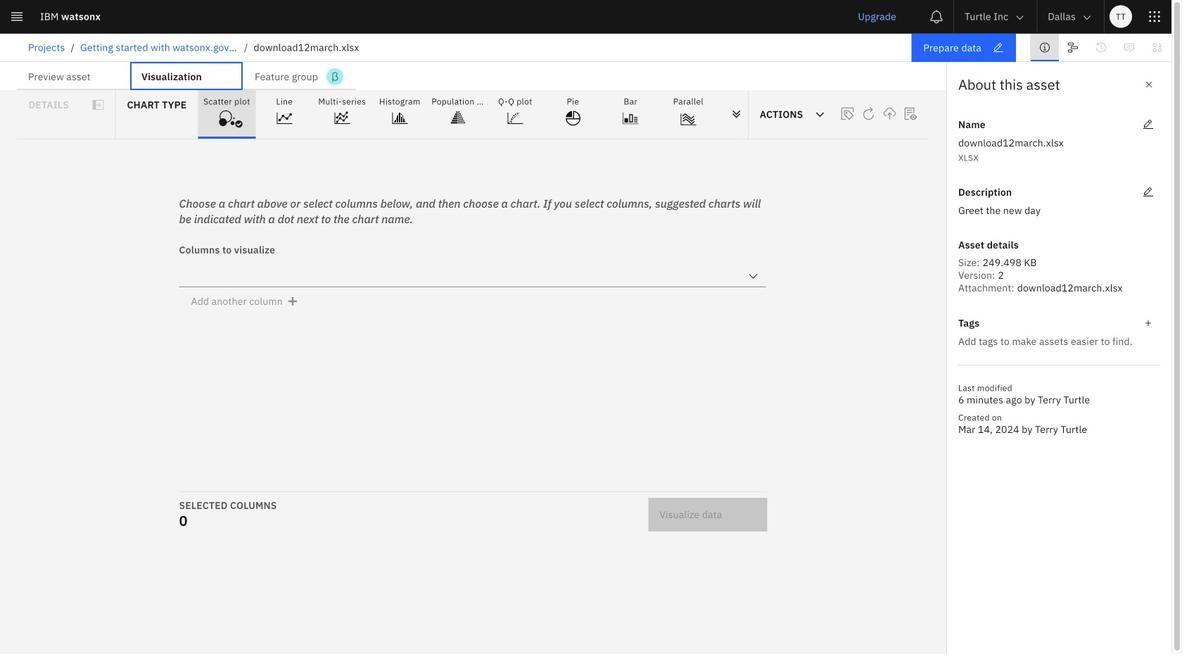 Task type: locate. For each thing, give the bounding box(es) containing it.
action bar element
[[0, 34, 1172, 62]]

about this asset element
[[947, 62, 1172, 654]]

notifications image
[[930, 10, 944, 24]]

add image
[[1143, 318, 1155, 329]]

0 horizontal spatial arrow image
[[1015, 12, 1026, 23]]

data image
[[1153, 42, 1164, 53]]

1 horizontal spatial arrow image
[[1082, 12, 1093, 23]]

tab list
[[17, 62, 356, 90]]

arrow image
[[1015, 12, 1026, 23], [1082, 12, 1093, 23]]

edit image
[[1143, 187, 1155, 198]]



Task type: vqa. For each thing, say whether or not it's contained in the screenshot.
Start working Image
no



Task type: describe. For each thing, give the bounding box(es) containing it.
global navigation element
[[0, 0, 1172, 654]]

edit image
[[1143, 119, 1155, 130]]

2 arrow image from the left
[[1082, 12, 1093, 23]]

1 arrow image from the left
[[1015, 12, 1026, 23]]

close image
[[1144, 79, 1155, 90]]

turtle inc image
[[1014, 41, 1025, 53]]



